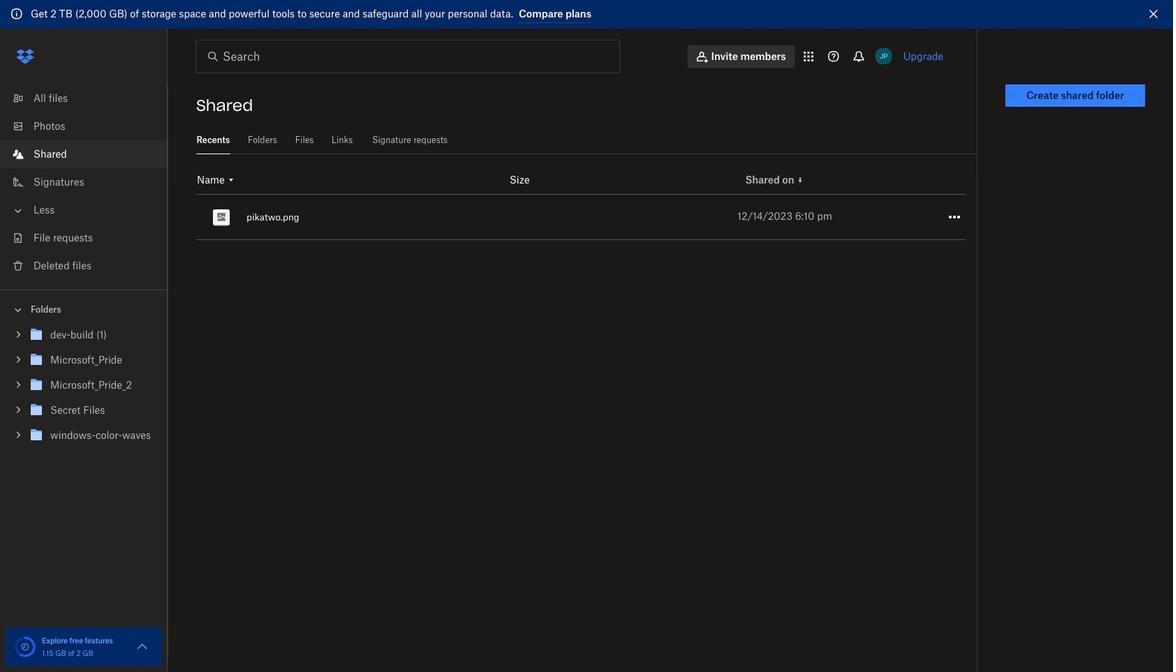 Task type: vqa. For each thing, say whether or not it's contained in the screenshot.
quota usage progress bar
yes



Task type: locate. For each thing, give the bounding box(es) containing it.
tab list
[[196, 126, 977, 154]]

quota usage progress bar
[[14, 636, 36, 659]]

list item
[[0, 140, 168, 168]]

template stateless image
[[227, 176, 235, 185]]

list
[[0, 76, 168, 289]]

group
[[0, 320, 168, 458]]

pikatwo.png image
[[207, 203, 235, 231]]

alert
[[0, 0, 1173, 28]]

more actions image
[[946, 208, 963, 225]]

Search in folder "Dropbox" text field
[[223, 48, 591, 65]]



Task type: describe. For each thing, give the bounding box(es) containing it.
less image
[[11, 204, 25, 218]]

template stateless image
[[796, 176, 805, 185]]

dropbox image
[[11, 42, 39, 70]]



